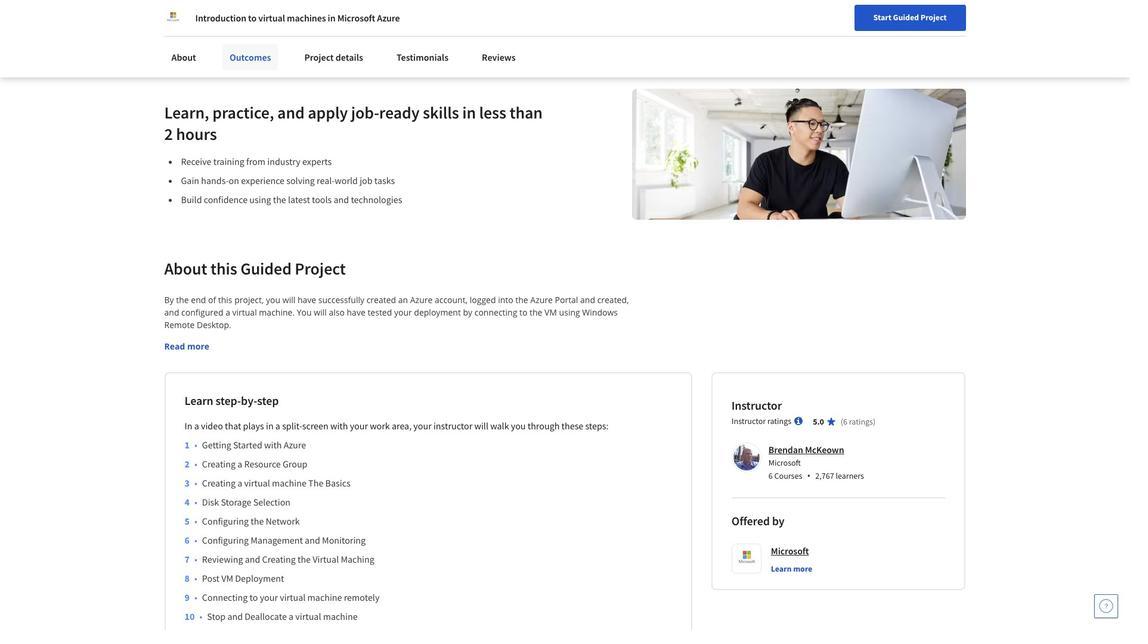 Task type: describe. For each thing, give the bounding box(es) containing it.
project details
[[304, 51, 363, 63]]

world
[[335, 175, 358, 187]]

1 vertical spatial project
[[304, 51, 334, 63]]

5.0
[[813, 417, 824, 428]]

also
[[329, 307, 345, 318]]

1 vertical spatial have
[[347, 307, 365, 318]]

configuring for configuring management and monitoring
[[202, 535, 249, 547]]

1 vertical spatial by
[[772, 514, 785, 529]]

a inside by the end of this project, you will have successfully created an azure account, logged into the azure portal and created, and configured a virtual machine. you will also have tested your deployment by connecting to the vm using windows remote desktop.
[[226, 307, 230, 318]]

2 vertical spatial microsoft
[[771, 546, 809, 558]]

find your new career link
[[793, 12, 880, 27]]

job-
[[351, 102, 379, 123]]

storage
[[221, 497, 251, 509]]

about for about this guided project
[[164, 258, 207, 280]]

1 vertical spatial guided
[[240, 258, 292, 280]]

walk
[[490, 420, 509, 432]]

basics
[[325, 478, 350, 490]]

guided inside "button"
[[893, 12, 919, 23]]

• inside brendan mckeown microsoft 6 courses • 2,767 learners
[[807, 470, 811, 483]]

you inside by the end of this project, you will have successfully created an azure account, logged into the azure portal and created, and configured a virtual machine. you will also have tested your deployment by connecting to the vm using windows remote desktop.
[[266, 295, 280, 306]]

• for • configuring the network
[[194, 516, 197, 528]]

• getting started with azure
[[194, 439, 306, 451]]

• for • connecting to your virtual machine remotely
[[194, 592, 197, 604]]

about
[[233, 18, 258, 30]]

• post vm deployment
[[194, 573, 284, 585]]

creating for creating a virtual machine the basics
[[202, 478, 236, 490]]

0 horizontal spatial will
[[283, 295, 295, 306]]

0 vertical spatial using
[[249, 194, 271, 206]]

2 vertical spatial project
[[295, 258, 346, 280]]

selection
[[253, 497, 290, 509]]

to inside by the end of this project, you will have successfully created an azure account, logged into the azure portal and created, and configured a virtual machine. you will also have tested your deployment by connecting to the vm using windows remote desktop.
[[519, 307, 527, 318]]

end
[[191, 295, 206, 306]]

virtual up • stop and deallocate a virtual machine
[[280, 592, 306, 604]]

desktop.
[[197, 320, 231, 331]]

training
[[213, 156, 244, 167]]

your right area,
[[413, 420, 432, 432]]

learn more
[[771, 564, 812, 575]]

• for • post vm deployment
[[194, 573, 197, 585]]

using inside by the end of this project, you will have successfully created an azure account, logged into the azure portal and created, and configured a virtual machine. you will also have tested your deployment by connecting to the vm using windows remote desktop.
[[559, 307, 580, 318]]

steps:
[[585, 420, 609, 432]]

by inside by the end of this project, you will have successfully created an azure account, logged into the azure portal and created, and configured a virtual machine. you will also have tested your deployment by connecting to the vm using windows remote desktop.
[[463, 307, 472, 318]]

offered by
[[732, 514, 785, 529]]

in inside learn, practice, and apply job-ready skills in less than 2 hours
[[462, 102, 476, 123]]

remote
[[164, 320, 195, 331]]

than
[[510, 102, 543, 123]]

learn more about coursera for business link
[[184, 18, 349, 30]]

your up deallocate
[[260, 592, 278, 604]]

new
[[834, 14, 849, 24]]

and inside learn, practice, and apply job-ready skills in less than 2 hours
[[277, 102, 305, 123]]

vm inside by the end of this project, you will have successfully created an azure account, logged into the azure portal and created, and configured a virtual machine. you will also have tested your deployment by connecting to the vm using windows remote desktop.
[[544, 307, 557, 318]]

virtual inside by the end of this project, you will have successfully created an azure account, logged into the azure portal and created, and configured a virtual machine. you will also have tested your deployment by connecting to the vm using windows remote desktop.
[[232, 307, 257, 318]]

brendan mckeown microsoft 6 courses • 2,767 learners
[[769, 444, 864, 483]]

management
[[251, 535, 303, 547]]

0 horizontal spatial with
[[264, 439, 282, 451]]

the right connecting
[[530, 307, 542, 318]]

0 horizontal spatial vm
[[221, 573, 233, 585]]

• connecting to your virtual machine remotely
[[194, 592, 380, 604]]

started
[[233, 439, 262, 451]]

• for • getting started with azure
[[194, 439, 197, 451]]

you
[[297, 307, 312, 318]]

0 horizontal spatial in
[[266, 420, 274, 432]]

read
[[164, 341, 185, 352]]

and up windows
[[580, 295, 595, 306]]

a left split-
[[275, 420, 280, 432]]

a down started
[[238, 459, 242, 470]]

logged
[[470, 295, 496, 306]]

getting
[[202, 439, 231, 451]]

practice,
[[212, 102, 274, 123]]

• for • reviewing and creating the virtual maching
[[194, 554, 197, 566]]

a right in
[[194, 420, 199, 432]]

(
[[841, 417, 843, 428]]

testimonials link
[[389, 44, 456, 70]]

english button
[[880, 0, 952, 39]]

apply
[[308, 102, 348, 123]]

mckeown
[[805, 444, 844, 456]]

learn,
[[164, 102, 209, 123]]

1 horizontal spatial 6
[[843, 417, 847, 428]]

offered
[[732, 514, 770, 529]]

stop
[[207, 611, 226, 623]]

brendan mckeown link
[[769, 444, 844, 456]]

latest
[[288, 194, 310, 206]]

1 horizontal spatial in
[[328, 12, 335, 24]]

brendan
[[769, 444, 803, 456]]

details
[[336, 51, 363, 63]]

work
[[370, 420, 390, 432]]

• for • creating a virtual machine the basics
[[194, 478, 197, 490]]

build
[[181, 194, 202, 206]]

azure left portal
[[530, 295, 553, 306]]

• disk storage selection
[[194, 497, 290, 509]]

and right the tools
[[334, 194, 349, 206]]

technologies
[[351, 194, 402, 206]]

step
[[257, 394, 279, 408]]

experts
[[302, 156, 332, 167]]

brendan mckeown image
[[733, 445, 760, 471]]

microsoft link
[[771, 544, 809, 559]]

0 vertical spatial to
[[248, 12, 257, 24]]

virtual right about
[[258, 12, 285, 24]]

instructor for instructor
[[732, 398, 782, 413]]

microsoft image
[[164, 10, 181, 26]]

receive
[[181, 156, 211, 167]]

hours
[[176, 123, 217, 145]]

the left latest at the top
[[273, 194, 286, 206]]

creating for creating a resource group
[[202, 459, 236, 470]]

disk
[[202, 497, 219, 509]]

video
[[201, 420, 223, 432]]

job
[[360, 175, 372, 187]]

0 vertical spatial microsoft
[[337, 12, 375, 24]]

a down • connecting to your virtual machine remotely
[[289, 611, 293, 623]]

2 vertical spatial creating
[[262, 554, 296, 566]]

project inside "button"
[[921, 12, 947, 23]]

through
[[528, 420, 560, 432]]

your inside by the end of this project, you will have successfully created an azure account, logged into the azure portal and created, and configured a virtual machine. you will also have tested your deployment by connecting to the vm using windows remote desktop.
[[394, 307, 412, 318]]

an
[[398, 295, 408, 306]]

tasks
[[374, 175, 395, 187]]

1 horizontal spatial ratings
[[849, 417, 873, 428]]

these
[[562, 420, 583, 432]]

portal
[[555, 295, 578, 306]]

project details link
[[297, 44, 370, 70]]

1 vertical spatial will
[[314, 307, 327, 318]]

0 horizontal spatial have
[[298, 295, 316, 306]]

connecting
[[202, 592, 248, 604]]

introduction to virtual machines in microsoft azure
[[195, 12, 400, 24]]

the
[[308, 478, 323, 490]]



Task type: vqa. For each thing, say whether or not it's contained in the screenshot.
Account settings element
no



Task type: locate. For each thing, give the bounding box(es) containing it.
gain hands-on experience solving real-world job tasks
[[181, 175, 395, 187]]

configuring up the reviewing
[[202, 535, 249, 547]]

of
[[208, 295, 216, 306]]

1 vertical spatial machine
[[307, 592, 342, 604]]

have down successfully
[[347, 307, 365, 318]]

2 vertical spatial machine
[[323, 611, 358, 623]]

1 vertical spatial learn
[[185, 394, 213, 408]]

and up deployment
[[245, 554, 260, 566]]

network
[[266, 516, 300, 528]]

None search field
[[170, 7, 456, 31]]

6
[[843, 417, 847, 428], [769, 471, 773, 482]]

by-
[[241, 394, 257, 408]]

guided right start
[[893, 12, 919, 23]]

machines
[[287, 12, 326, 24]]

learn step-by-step
[[185, 394, 279, 408]]

1 horizontal spatial have
[[347, 307, 365, 318]]

0 horizontal spatial guided
[[240, 258, 292, 280]]

step-
[[216, 394, 241, 408]]

1 vertical spatial about
[[164, 258, 207, 280]]

with up 'resource'
[[264, 439, 282, 451]]

configuring for configuring the network
[[202, 516, 249, 528]]

area,
[[392, 420, 412, 432]]

• configuring management and monitoring
[[194, 535, 366, 547]]

show notifications image
[[969, 15, 983, 29]]

the left virtual
[[298, 554, 311, 566]]

1 vertical spatial to
[[519, 307, 527, 318]]

• reviewing and creating the virtual maching
[[194, 554, 374, 566]]

microsoft down brendan
[[769, 458, 801, 469]]

industry
[[267, 156, 300, 167]]

0 vertical spatial guided
[[893, 12, 919, 23]]

6 left courses
[[769, 471, 773, 482]]

about down microsoft icon
[[171, 51, 196, 63]]

• for • disk storage selection
[[194, 497, 197, 509]]

remotely
[[344, 592, 380, 604]]

build confidence using the latest tools and technologies
[[181, 194, 402, 206]]

the right into
[[515, 295, 528, 306]]

1 vertical spatial more
[[187, 341, 209, 352]]

2 horizontal spatial will
[[474, 420, 488, 432]]

machine.
[[259, 307, 295, 318]]

will left walk
[[474, 420, 488, 432]]

2 configuring from the top
[[202, 535, 249, 547]]

and
[[277, 102, 305, 123], [334, 194, 349, 206], [580, 295, 595, 306], [164, 307, 179, 318], [305, 535, 320, 547], [245, 554, 260, 566], [227, 611, 243, 623]]

guided up project,
[[240, 258, 292, 280]]

hands-
[[201, 175, 229, 187]]

learn down microsoft 'link'
[[771, 564, 792, 575]]

a up • disk storage selection
[[238, 478, 242, 490]]

0 vertical spatial project
[[921, 12, 947, 23]]

2 horizontal spatial in
[[462, 102, 476, 123]]

more for learn more
[[793, 564, 812, 575]]

you right walk
[[511, 420, 526, 432]]

virtual down • connecting to your virtual machine remotely
[[295, 611, 321, 623]]

learn inside button
[[771, 564, 792, 575]]

about up 'end'
[[164, 258, 207, 280]]

by the end of this project, you will have successfully created an azure account, logged into the azure portal and created, and configured a virtual machine. you will also have tested your deployment by connecting to the vm using windows remote desktop.
[[164, 295, 631, 331]]

virtual down 'resource'
[[244, 478, 270, 490]]

learn more button
[[771, 563, 812, 575]]

learn
[[184, 18, 208, 30], [185, 394, 213, 408], [771, 564, 792, 575]]

1 vertical spatial configuring
[[202, 535, 249, 547]]

ratings right (
[[849, 417, 873, 428]]

6 right 5.0
[[843, 417, 847, 428]]

using down portal
[[559, 307, 580, 318]]

more inside learn more button
[[793, 564, 812, 575]]

business
[[313, 18, 349, 30]]

learners
[[836, 471, 864, 482]]

will up machine.
[[283, 295, 295, 306]]

and left apply
[[277, 102, 305, 123]]

0 vertical spatial instructor
[[732, 398, 782, 413]]

successfully
[[318, 295, 364, 306]]

your left work at bottom
[[350, 420, 368, 432]]

using down experience
[[249, 194, 271, 206]]

1 configuring from the top
[[202, 516, 249, 528]]

1 vertical spatial 6
[[769, 471, 773, 482]]

1 vertical spatial in
[[462, 102, 476, 123]]

1 vertical spatial you
[[511, 420, 526, 432]]

0 horizontal spatial you
[[266, 295, 280, 306]]

0 horizontal spatial 6
[[769, 471, 773, 482]]

vm right post
[[221, 573, 233, 585]]

find
[[799, 14, 814, 24]]

reviews link
[[475, 44, 523, 70]]

azure right "an"
[[410, 295, 433, 306]]

more inside read more button
[[187, 341, 209, 352]]

from
[[246, 156, 265, 167]]

reviews
[[482, 51, 516, 63]]

0 vertical spatial vm
[[544, 307, 557, 318]]

• for • creating a resource group
[[194, 459, 197, 470]]

that
[[225, 420, 241, 432]]

2 vertical spatial more
[[793, 564, 812, 575]]

instructor up "brendan mckeown" image
[[732, 416, 766, 427]]

to down deployment
[[250, 592, 258, 604]]

learn for learn more about coursera for business
[[184, 18, 208, 30]]

you up machine.
[[266, 295, 280, 306]]

microsoft up details in the left of the page
[[337, 12, 375, 24]]

and right stop
[[227, 611, 243, 623]]

creating down • configuring management and monitoring
[[262, 554, 296, 566]]

0 horizontal spatial by
[[463, 307, 472, 318]]

configured
[[181, 307, 223, 318]]

more left about
[[209, 18, 231, 30]]

guided
[[893, 12, 919, 23], [240, 258, 292, 280]]

0 vertical spatial about
[[171, 51, 196, 63]]

instructor up instructor ratings
[[732, 398, 782, 413]]

a up desktop.
[[226, 307, 230, 318]]

this
[[210, 258, 237, 280], [218, 295, 232, 306]]

azure up testimonials link
[[377, 12, 400, 24]]

ready
[[379, 102, 420, 123]]

the
[[273, 194, 286, 206], [176, 295, 189, 306], [515, 295, 528, 306], [530, 307, 542, 318], [251, 516, 264, 528], [298, 554, 311, 566]]

virtual
[[313, 554, 339, 566]]

have up you
[[298, 295, 316, 306]]

by down 'logged'
[[463, 307, 472, 318]]

learn for learn more
[[771, 564, 792, 575]]

solving
[[286, 175, 315, 187]]

1 vertical spatial creating
[[202, 478, 236, 490]]

english
[[901, 13, 930, 25]]

2,767
[[815, 471, 834, 482]]

for
[[299, 18, 311, 30]]

machine down group
[[272, 478, 306, 490]]

0 vertical spatial machine
[[272, 478, 306, 490]]

project left show notifications icon
[[921, 12, 947, 23]]

vm down portal
[[544, 307, 557, 318]]

to right connecting
[[519, 307, 527, 318]]

• for • configuring management and monitoring
[[194, 535, 197, 547]]

machine
[[272, 478, 306, 490], [307, 592, 342, 604], [323, 611, 358, 623]]

in
[[185, 420, 192, 432]]

about for about
[[171, 51, 196, 63]]

1 horizontal spatial guided
[[893, 12, 919, 23]]

and up virtual
[[305, 535, 320, 547]]

0 vertical spatial with
[[330, 420, 348, 432]]

will
[[283, 295, 295, 306], [314, 307, 327, 318], [474, 420, 488, 432]]

2
[[164, 123, 173, 145]]

1 horizontal spatial by
[[772, 514, 785, 529]]

receive training from industry experts
[[181, 156, 332, 167]]

have
[[298, 295, 316, 306], [347, 307, 365, 318]]

more right "read"
[[187, 341, 209, 352]]

creating down getting
[[202, 459, 236, 470]]

1 horizontal spatial with
[[330, 420, 348, 432]]

2 instructor from the top
[[732, 416, 766, 427]]

real-
[[317, 175, 335, 187]]

this right of on the left of the page
[[218, 295, 232, 306]]

microsoft up learn more button
[[771, 546, 809, 558]]

and down by
[[164, 307, 179, 318]]

your down "an"
[[394, 307, 412, 318]]

vm
[[544, 307, 557, 318], [221, 573, 233, 585]]

tested
[[368, 307, 392, 318]]

• for • stop and deallocate a virtual machine
[[199, 611, 202, 623]]

1 vertical spatial with
[[264, 439, 282, 451]]

learn up in
[[185, 394, 213, 408]]

project,
[[234, 295, 264, 306]]

reviewing
[[202, 554, 243, 566]]

group
[[283, 459, 307, 470]]

0 vertical spatial more
[[209, 18, 231, 30]]

by
[[463, 307, 472, 318], [772, 514, 785, 529]]

1 vertical spatial vm
[[221, 573, 233, 585]]

0 vertical spatial learn
[[184, 18, 208, 30]]

more
[[209, 18, 231, 30], [187, 341, 209, 352], [793, 564, 812, 575]]

0 vertical spatial 6
[[843, 417, 847, 428]]

this inside by the end of this project, you will have successfully created an azure account, logged into the azure portal and created, and configured a virtual machine. you will also have tested your deployment by connecting to the vm using windows remote desktop.
[[218, 295, 232, 306]]

0 horizontal spatial ratings
[[767, 416, 791, 427]]

in left less
[[462, 102, 476, 123]]

the down selection
[[251, 516, 264, 528]]

less
[[479, 102, 506, 123]]

0 vertical spatial you
[[266, 295, 280, 306]]

tools
[[312, 194, 332, 206]]

monitoring
[[322, 535, 366, 547]]

0 vertical spatial creating
[[202, 459, 236, 470]]

virtual down project,
[[232, 307, 257, 318]]

1 vertical spatial this
[[218, 295, 232, 306]]

by right the offered
[[772, 514, 785, 529]]

learn more about coursera for business
[[184, 18, 349, 30]]

ratings up brendan
[[767, 416, 791, 427]]

with right the screen
[[330, 420, 348, 432]]

skills
[[423, 102, 459, 123]]

a
[[226, 307, 230, 318], [194, 420, 199, 432], [275, 420, 280, 432], [238, 459, 242, 470], [238, 478, 242, 490], [289, 611, 293, 623]]

coursera enterprise logos image
[[700, 0, 938, 22]]

project left details in the left of the page
[[304, 51, 334, 63]]

about link
[[164, 44, 203, 70]]

creating up disk
[[202, 478, 236, 490]]

more down microsoft 'link'
[[793, 564, 812, 575]]

1 horizontal spatial will
[[314, 307, 327, 318]]

in right plays
[[266, 420, 274, 432]]

configuring down storage
[[202, 516, 249, 528]]

0 horizontal spatial using
[[249, 194, 271, 206]]

1 vertical spatial instructor
[[732, 416, 766, 427]]

1 vertical spatial microsoft
[[769, 458, 801, 469]]

will right you
[[314, 307, 327, 318]]

0 vertical spatial have
[[298, 295, 316, 306]]

microsoft
[[337, 12, 375, 24], [769, 458, 801, 469], [771, 546, 809, 558]]

learn right microsoft icon
[[184, 18, 208, 30]]

to left coursera
[[248, 12, 257, 24]]

split-
[[282, 420, 302, 432]]

project up successfully
[[295, 258, 346, 280]]

configuring
[[202, 516, 249, 528], [202, 535, 249, 547]]

creating
[[202, 459, 236, 470], [202, 478, 236, 490], [262, 554, 296, 566]]

windows
[[582, 307, 618, 318]]

• creating a virtual machine the basics
[[194, 478, 350, 490]]

deployment
[[235, 573, 284, 585]]

the right by
[[176, 295, 189, 306]]

more for read more
[[187, 341, 209, 352]]

machine left remotely
[[307, 592, 342, 604]]

2 vertical spatial in
[[266, 420, 274, 432]]

deployment
[[414, 307, 461, 318]]

6 inside brendan mckeown microsoft 6 courses • 2,767 learners
[[769, 471, 773, 482]]

machine down remotely
[[323, 611, 358, 623]]

2 vertical spatial to
[[250, 592, 258, 604]]

0 vertical spatial this
[[210, 258, 237, 280]]

using
[[249, 194, 271, 206], [559, 307, 580, 318]]

2 vertical spatial learn
[[771, 564, 792, 575]]

( 6 ratings )
[[841, 417, 876, 428]]

0 vertical spatial by
[[463, 307, 472, 318]]

help center image
[[1099, 600, 1113, 614]]

this up of on the left of the page
[[210, 258, 237, 280]]

screen
[[302, 420, 328, 432]]

0 vertical spatial will
[[283, 295, 295, 306]]

resource
[[244, 459, 281, 470]]

1 horizontal spatial you
[[511, 420, 526, 432]]

learn for learn step-by-step
[[185, 394, 213, 408]]

0 vertical spatial configuring
[[202, 516, 249, 528]]

1 instructor from the top
[[732, 398, 782, 413]]

azure up group
[[284, 439, 306, 451]]

read more button
[[164, 340, 209, 353]]

instructor for instructor ratings
[[732, 416, 766, 427]]

find your new career
[[799, 14, 874, 24]]

testimonials
[[397, 51, 449, 63]]

your right the find
[[816, 14, 832, 24]]

you
[[266, 295, 280, 306], [511, 420, 526, 432]]

2 vertical spatial will
[[474, 420, 488, 432]]

career
[[851, 14, 874, 24]]

0 vertical spatial in
[[328, 12, 335, 24]]

in right machines
[[328, 12, 335, 24]]

1 horizontal spatial vm
[[544, 307, 557, 318]]

1 horizontal spatial using
[[559, 307, 580, 318]]

1 vertical spatial using
[[559, 307, 580, 318]]

microsoft inside brendan mckeown microsoft 6 courses • 2,767 learners
[[769, 458, 801, 469]]



